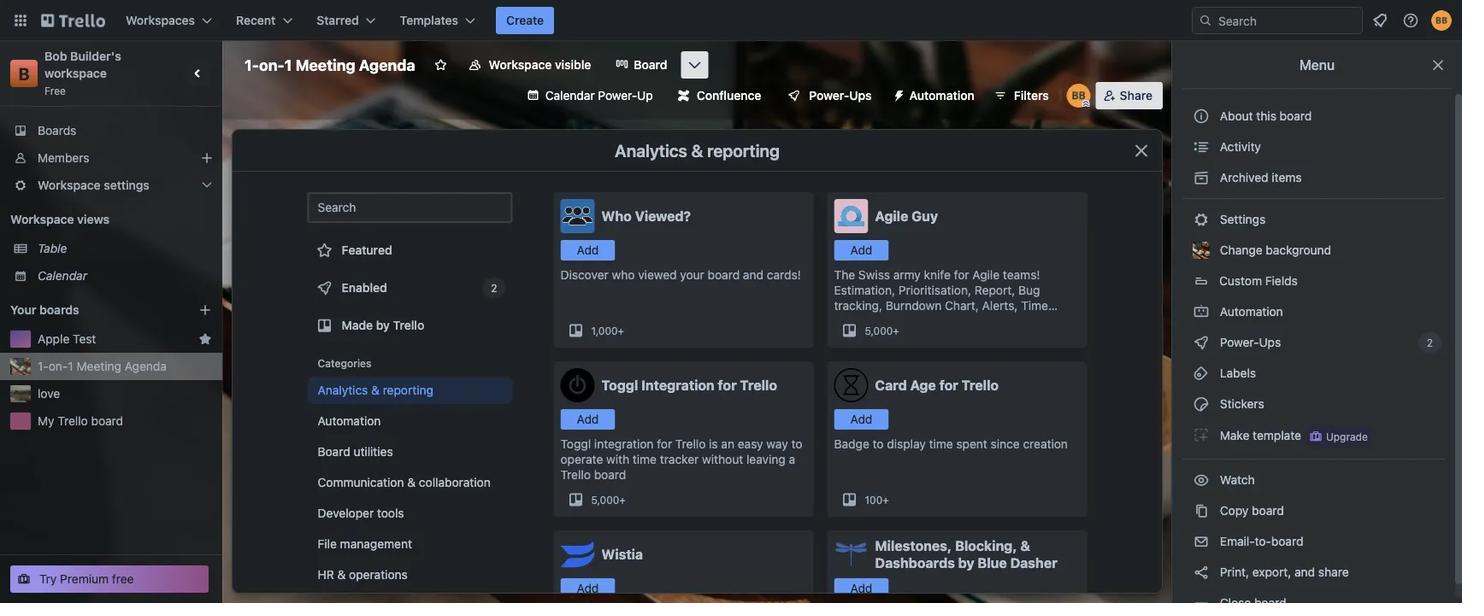 Task type: locate. For each thing, give the bounding box(es) containing it.
add for toggl integration for trello
[[577, 413, 599, 427]]

1 horizontal spatial 5,000
[[865, 325, 893, 337]]

trello right age
[[962, 377, 999, 394]]

1 horizontal spatial agile
[[972, 268, 1000, 282]]

up
[[637, 88, 653, 103]]

0 horizontal spatial without
[[702, 453, 743, 467]]

custom fields
[[1219, 274, 1298, 288]]

0 vertical spatial and
[[743, 268, 763, 282]]

sm image inside email-to-board link
[[1193, 534, 1210, 551]]

0 vertical spatial workspace
[[489, 58, 552, 72]]

0 horizontal spatial agile
[[875, 208, 908, 224]]

5,000 + down with
[[591, 494, 626, 506]]

1 horizontal spatial analytics & reporting
[[615, 140, 780, 160]]

tools
[[377, 507, 404, 521]]

sm image inside "stickers" link
[[1193, 396, 1210, 413]]

0 horizontal spatial 5,000 +
[[591, 494, 626, 506]]

milestones,
[[875, 538, 952, 554]]

on- inside text field
[[259, 56, 284, 74]]

add button down dashboards
[[834, 579, 889, 599]]

0 vertical spatial on-
[[259, 56, 284, 74]]

calendar power-up
[[545, 88, 653, 103]]

5,000 +
[[865, 325, 899, 337], [591, 494, 626, 506]]

reporting down confluence
[[707, 140, 780, 160]]

add button up swiss
[[834, 240, 889, 261]]

1
[[284, 56, 292, 74], [68, 360, 73, 374]]

starred
[[317, 13, 359, 27]]

& inside communication & collaboration link
[[407, 476, 416, 490]]

ups up the labels link
[[1259, 336, 1281, 350]]

calendar link
[[38, 268, 212, 285]]

power-ups inside button
[[809, 88, 872, 103]]

0 vertical spatial 2
[[491, 282, 497, 294]]

1 horizontal spatial 1-
[[245, 56, 259, 74]]

reporting up board utilities link on the left of page
[[383, 383, 433, 398]]

0 horizontal spatial 5,000
[[591, 494, 619, 506]]

6 sm image from the top
[[1193, 472, 1210, 489]]

without down an in the bottom of the page
[[702, 453, 743, 467]]

1 vertical spatial automation link
[[307, 408, 513, 435]]

change background
[[1217, 243, 1331, 257]]

0 horizontal spatial meeting
[[77, 360, 121, 374]]

creation
[[1023, 437, 1068, 451]]

integration
[[641, 377, 715, 394]]

trello right my
[[58, 414, 88, 428]]

add button for who viewed?
[[560, 240, 615, 261]]

agenda up love link
[[125, 360, 167, 374]]

1 vertical spatial board
[[318, 445, 350, 459]]

on- down "recent" popup button
[[259, 56, 284, 74]]

background
[[1266, 243, 1331, 257]]

analytics & reporting link
[[307, 377, 513, 404]]

0 vertical spatial agile
[[875, 208, 908, 224]]

add button for milestones, blocking, & dashboards by blue dasher
[[834, 579, 889, 599]]

workspace up table
[[10, 212, 74, 227]]

analytics down up
[[615, 140, 687, 160]]

& inside analytics & reporting link
[[371, 383, 380, 398]]

1-on-1 meeting agenda down apple test link
[[38, 360, 167, 374]]

toggl down 1,000 +
[[601, 377, 638, 394]]

1 horizontal spatial automation
[[909, 88, 974, 103]]

calendar down table
[[38, 269, 87, 283]]

3 sm image from the top
[[1193, 365, 1210, 382]]

for right knife
[[954, 268, 969, 282]]

for up tracker
[[657, 437, 672, 451]]

&
[[691, 140, 703, 160], [371, 383, 380, 398], [407, 476, 416, 490], [1020, 538, 1030, 554], [337, 568, 346, 582]]

try premium free
[[39, 572, 134, 587]]

0 horizontal spatial calendar
[[38, 269, 87, 283]]

workspace for workspace views
[[10, 212, 74, 227]]

without down tracking,
[[834, 314, 875, 328]]

7 sm image from the top
[[1193, 534, 1210, 551]]

trello up tracker
[[675, 437, 706, 451]]

sm image inside settings link
[[1193, 211, 1210, 228]]

the
[[834, 268, 855, 282]]

developer tools
[[318, 507, 404, 521]]

to up a
[[791, 437, 802, 451]]

9 sm image from the top
[[1193, 595, 1210, 604]]

0 horizontal spatial 1-on-1 meeting agenda
[[38, 360, 167, 374]]

blocking,
[[955, 538, 1017, 554]]

trello
[[393, 318, 424, 333], [740, 377, 777, 394], [962, 377, 999, 394], [58, 414, 88, 428], [675, 437, 706, 451], [560, 468, 591, 482]]

1 vertical spatial workspace
[[38, 178, 101, 192]]

0 horizontal spatial ups
[[849, 88, 872, 103]]

for right age
[[939, 377, 958, 394]]

& for analytics & reporting link
[[371, 383, 380, 398]]

board for board
[[634, 58, 667, 72]]

stickers
[[1217, 397, 1264, 411]]

1 to from the left
[[791, 437, 802, 451]]

for inside toggl integration for trello is an easy way to operate with time tracker without leaving a trello board
[[657, 437, 672, 451]]

by right made
[[376, 318, 390, 333]]

sm image inside print, export, and share link
[[1193, 564, 1210, 581]]

featured
[[342, 243, 392, 257]]

0 vertical spatial 5,000
[[865, 325, 893, 337]]

agenda left the star or unstar board image
[[359, 56, 415, 74]]

0 vertical spatial board
[[634, 58, 667, 72]]

workspace down members
[[38, 178, 101, 192]]

templates
[[400, 13, 458, 27]]

0 horizontal spatial 2
[[491, 282, 497, 294]]

integration
[[594, 437, 654, 451]]

Search text field
[[307, 192, 513, 223]]

0 horizontal spatial power-
[[598, 88, 637, 103]]

sm image inside the labels link
[[1193, 365, 1210, 382]]

workspace for workspace visible
[[489, 58, 552, 72]]

test
[[73, 332, 96, 346]]

0 vertical spatial automation
[[909, 88, 974, 103]]

sm image inside copy board link
[[1193, 503, 1210, 520]]

automation link down custom fields button
[[1182, 298, 1445, 326]]

by inside milestones, blocking, & dashboards by blue dasher
[[958, 555, 974, 572]]

b
[[18, 63, 30, 83]]

1 horizontal spatial reporting
[[707, 140, 780, 160]]

to right the badge
[[873, 437, 884, 451]]

file
[[318, 537, 337, 551]]

activity link
[[1182, 133, 1445, 161]]

1 vertical spatial 1-on-1 meeting agenda
[[38, 360, 167, 374]]

5,000 down with
[[591, 494, 619, 506]]

workspace inside button
[[489, 58, 552, 72]]

1 horizontal spatial meeting
[[295, 56, 355, 74]]

sm image for make template
[[1193, 427, 1210, 444]]

+ for toggl
[[619, 494, 626, 506]]

this
[[1256, 109, 1276, 123]]

1 horizontal spatial power-ups
[[1217, 336, 1284, 350]]

for for toggl integration for trello
[[718, 377, 737, 394]]

Board name text field
[[236, 51, 424, 79]]

table link
[[38, 240, 212, 257]]

1 horizontal spatial calendar
[[545, 88, 595, 103]]

0 horizontal spatial on-
[[49, 360, 68, 374]]

add button
[[560, 240, 615, 261], [834, 240, 889, 261], [560, 410, 615, 430], [834, 410, 889, 430], [560, 579, 615, 599], [834, 579, 889, 599]]

0 horizontal spatial time
[[633, 453, 657, 467]]

2 to from the left
[[873, 437, 884, 451]]

confluence icon image
[[678, 90, 690, 102]]

sm image
[[885, 82, 909, 106], [1193, 139, 1210, 156], [1193, 169, 1210, 186], [1193, 334, 1210, 351], [1193, 503, 1210, 520]]

by left blue
[[958, 555, 974, 572]]

Search field
[[1212, 8, 1362, 33]]

1 horizontal spatial ups
[[1259, 336, 1281, 350]]

1 down apple test
[[68, 360, 73, 374]]

share
[[1318, 566, 1349, 580]]

automation inside button
[[909, 88, 974, 103]]

+ down who
[[618, 325, 624, 337]]

alerts,
[[982, 299, 1018, 313]]

0 horizontal spatial reporting
[[383, 383, 433, 398]]

0 vertical spatial calendar
[[545, 88, 595, 103]]

100 +
[[865, 494, 889, 506]]

board right this
[[1280, 109, 1312, 123]]

& down board utilities link on the left of page
[[407, 476, 416, 490]]

1 horizontal spatial 1-on-1 meeting agenda
[[245, 56, 415, 74]]

milestones, blocking, & dashboards by blue dasher
[[875, 538, 1057, 572]]

sm image inside activity link
[[1193, 139, 1210, 156]]

1 horizontal spatial power-
[[809, 88, 849, 103]]

2 for power-ups
[[1427, 337, 1433, 349]]

1 vertical spatial and
[[1295, 566, 1315, 580]]

custom
[[1219, 274, 1262, 288]]

1 horizontal spatial toggl
[[601, 377, 638, 394]]

hr & operations
[[318, 568, 408, 582]]

0 horizontal spatial analytics
[[318, 383, 368, 398]]

1 horizontal spatial on-
[[259, 56, 284, 74]]

calendar for calendar power-up
[[545, 88, 595, 103]]

calendar down visible in the left of the page
[[545, 88, 595, 103]]

1 vertical spatial by
[[958, 555, 974, 572]]

automation up board utilities
[[318, 414, 381, 428]]

1-on-1 meeting agenda inside text field
[[245, 56, 415, 74]]

0 horizontal spatial power-ups
[[809, 88, 872, 103]]

age
[[910, 377, 936, 394]]

4 sm image from the top
[[1193, 396, 1210, 413]]

trello down 'operate' at the left bottom of the page
[[560, 468, 591, 482]]

2 horizontal spatial automation
[[1217, 305, 1283, 319]]

create
[[506, 13, 544, 27]]

1- down recent
[[245, 56, 259, 74]]

analytics down categories
[[318, 383, 368, 398]]

0 vertical spatial toggl
[[601, 377, 638, 394]]

dasher
[[1010, 555, 1057, 572]]

5,000 down tracking,
[[865, 325, 893, 337]]

sm image inside automation link
[[1193, 304, 1210, 321]]

agile inside the swiss army knife for agile teams! estimation, prioritisation, report, bug tracking, burndown chart, alerts, time without activity...
[[972, 268, 1000, 282]]

1- inside text field
[[245, 56, 259, 74]]

toggl up 'operate' at the left bottom of the page
[[560, 437, 591, 451]]

0 horizontal spatial board
[[318, 445, 350, 459]]

1 vertical spatial 1-
[[38, 360, 49, 374]]

& inside hr & operations link
[[337, 568, 346, 582]]

about
[[1220, 109, 1253, 123]]

upgrade button
[[1306, 427, 1371, 447]]

analytics & reporting down the confluence icon
[[615, 140, 780, 160]]

customize views image
[[686, 56, 703, 74]]

2 vertical spatial workspace
[[10, 212, 74, 227]]

workspace visible button
[[458, 51, 601, 79]]

automation button
[[885, 82, 985, 109]]

toggl for toggl integration for trello
[[601, 377, 638, 394]]

1 vertical spatial ups
[[1259, 336, 1281, 350]]

recent button
[[226, 7, 303, 34]]

featured link
[[307, 233, 513, 268]]

add for card age for trello
[[850, 413, 872, 427]]

to-
[[1255, 535, 1271, 549]]

0 vertical spatial analytics
[[615, 140, 687, 160]]

1 vertical spatial 2
[[1427, 337, 1433, 349]]

board down with
[[594, 468, 626, 482]]

add button for agile guy
[[834, 240, 889, 261]]

workspace down create button
[[489, 58, 552, 72]]

0 horizontal spatial 1-
[[38, 360, 49, 374]]

meeting
[[295, 56, 355, 74], [77, 360, 121, 374]]

0 vertical spatial meeting
[[295, 56, 355, 74]]

add for milestones, blocking, & dashboards by blue dasher
[[850, 582, 872, 596]]

1 vertical spatial time
[[633, 453, 657, 467]]

create button
[[496, 7, 554, 34]]

1-on-1 meeting agenda down starred
[[245, 56, 415, 74]]

1 vertical spatial toggl
[[560, 437, 591, 451]]

1 horizontal spatial 5,000 +
[[865, 325, 899, 337]]

sm image
[[1193, 211, 1210, 228], [1193, 304, 1210, 321], [1193, 365, 1210, 382], [1193, 396, 1210, 413], [1193, 427, 1210, 444], [1193, 472, 1210, 489], [1193, 534, 1210, 551], [1193, 564, 1210, 581], [1193, 595, 1210, 604]]

who viewed?
[[601, 208, 691, 224]]

0 horizontal spatial by
[[376, 318, 390, 333]]

0 vertical spatial ups
[[849, 88, 872, 103]]

and left the cards!
[[743, 268, 763, 282]]

viewed?
[[635, 208, 691, 224]]

1 vertical spatial analytics
[[318, 383, 368, 398]]

0 vertical spatial by
[[376, 318, 390, 333]]

and left share at the right bottom of the page
[[1295, 566, 1315, 580]]

email-to-board
[[1217, 535, 1303, 549]]

add button up 'operate' at the left bottom of the page
[[560, 410, 615, 430]]

toggl integration for trello
[[601, 377, 777, 394]]

trello right made
[[393, 318, 424, 333]]

0 vertical spatial 1-on-1 meeting agenda
[[245, 56, 415, 74]]

automation left filters button
[[909, 88, 974, 103]]

add button up the badge
[[834, 410, 889, 430]]

0 vertical spatial 5,000 +
[[865, 325, 899, 337]]

1 horizontal spatial to
[[873, 437, 884, 451]]

fields
[[1265, 274, 1298, 288]]

about this board
[[1220, 109, 1312, 123]]

sm image for copy board
[[1193, 503, 1210, 520]]

communication
[[318, 476, 404, 490]]

& up dasher
[[1020, 538, 1030, 554]]

workspace inside 'popup button'
[[38, 178, 101, 192]]

for for toggl integration for trello is an easy way to operate with time tracker without leaving a trello board
[[657, 437, 672, 451]]

1 horizontal spatial without
[[834, 314, 875, 328]]

0 vertical spatial time
[[929, 437, 953, 451]]

spent
[[956, 437, 987, 451]]

1 horizontal spatial by
[[958, 555, 974, 572]]

sm image inside watch link
[[1193, 472, 1210, 489]]

1 vertical spatial reporting
[[383, 383, 433, 398]]

settings
[[104, 178, 149, 192]]

0 horizontal spatial toggl
[[560, 437, 591, 451]]

ups left automation button at the top of page
[[849, 88, 872, 103]]

+ for who
[[618, 325, 624, 337]]

& for hr & operations link
[[337, 568, 346, 582]]

1 vertical spatial 1
[[68, 360, 73, 374]]

by
[[376, 318, 390, 333], [958, 555, 974, 572]]

5,000 + down tracking,
[[865, 325, 899, 337]]

0 vertical spatial power-ups
[[809, 88, 872, 103]]

1- up "love"
[[38, 360, 49, 374]]

bug
[[1018, 283, 1040, 298]]

0 vertical spatial 1
[[284, 56, 292, 74]]

items
[[1272, 171, 1302, 185]]

1 horizontal spatial board
[[634, 58, 667, 72]]

open information menu image
[[1402, 12, 1419, 29]]

0 vertical spatial agenda
[[359, 56, 415, 74]]

copy board
[[1217, 504, 1284, 518]]

0 vertical spatial 1-
[[245, 56, 259, 74]]

0 vertical spatial automation link
[[1182, 298, 1445, 326]]

blue
[[978, 555, 1007, 572]]

for inside the swiss army knife for agile teams! estimation, prioritisation, report, bug tracking, burndown chart, alerts, time without activity...
[[954, 268, 969, 282]]

& down categories
[[371, 383, 380, 398]]

automation down custom fields
[[1217, 305, 1283, 319]]

toggl inside toggl integration for trello is an easy way to operate with time tracker without leaving a trello board
[[560, 437, 591, 451]]

ups inside button
[[849, 88, 872, 103]]

2
[[491, 282, 497, 294], [1427, 337, 1433, 349]]

1 horizontal spatial 2
[[1427, 337, 1433, 349]]

members link
[[0, 144, 222, 172]]

for right integration
[[718, 377, 737, 394]]

agile up report,
[[972, 268, 1000, 282]]

agenda inside text field
[[359, 56, 415, 74]]

time down integration
[[633, 453, 657, 467]]

add button up discover
[[560, 240, 615, 261]]

workspace for workspace settings
[[38, 178, 101, 192]]

add for who viewed?
[[577, 243, 599, 257]]

meeting down starred
[[295, 56, 355, 74]]

time left spent
[[929, 437, 953, 451]]

automation link up board utilities link on the left of page
[[307, 408, 513, 435]]

1 vertical spatial calendar
[[38, 269, 87, 283]]

agile left guy
[[875, 208, 908, 224]]

sm image for archived items
[[1193, 169, 1210, 186]]

bob builder (bobbuilder40) image
[[1431, 10, 1452, 31]]

1 vertical spatial agenda
[[125, 360, 167, 374]]

operations
[[349, 568, 408, 582]]

time inside toggl integration for trello is an easy way to operate with time tracker without leaving a trello board
[[633, 453, 657, 467]]

board down love link
[[91, 414, 123, 428]]

1 vertical spatial analytics & reporting
[[318, 383, 433, 398]]

easy
[[738, 437, 763, 451]]

+
[[618, 325, 624, 337], [893, 325, 899, 337], [619, 494, 626, 506], [883, 494, 889, 506]]

operate
[[560, 453, 603, 467]]

1 vertical spatial agile
[[972, 268, 1000, 282]]

& right hr at left
[[337, 568, 346, 582]]

5 sm image from the top
[[1193, 427, 1210, 444]]

analytics
[[615, 140, 687, 160], [318, 383, 368, 398]]

analytics & reporting down categories
[[318, 383, 433, 398]]

time
[[1021, 299, 1048, 313]]

labels
[[1217, 366, 1256, 380]]

1 down "recent" popup button
[[284, 56, 292, 74]]

+ up milestones,
[[883, 494, 889, 506]]

0 vertical spatial without
[[834, 314, 875, 328]]

8 sm image from the top
[[1193, 564, 1210, 581]]

1 horizontal spatial time
[[929, 437, 953, 451]]

board left utilities
[[318, 445, 350, 459]]

+ down with
[[619, 494, 626, 506]]

on- down apple
[[49, 360, 68, 374]]

board up up
[[634, 58, 667, 72]]

bob builder's workspace free
[[44, 49, 124, 97]]

1 vertical spatial meeting
[[77, 360, 121, 374]]

0 horizontal spatial to
[[791, 437, 802, 451]]

your
[[10, 303, 36, 317]]

add button down 'wistia' on the bottom left of the page
[[560, 579, 615, 599]]

2 vertical spatial automation
[[318, 414, 381, 428]]

1 vertical spatial 5,000 +
[[591, 494, 626, 506]]

1 sm image from the top
[[1193, 211, 1210, 228]]

1 vertical spatial without
[[702, 453, 743, 467]]

2 sm image from the top
[[1193, 304, 1210, 321]]

1 vertical spatial on-
[[49, 360, 68, 374]]

meeting down test
[[77, 360, 121, 374]]

board utilities link
[[307, 439, 513, 466]]

power- inside button
[[809, 88, 849, 103]]

0 horizontal spatial and
[[743, 268, 763, 282]]

the swiss army knife for agile teams! estimation, prioritisation, report, bug tracking, burndown chart, alerts, time without activity...
[[834, 268, 1048, 328]]

& for communication & collaboration link
[[407, 476, 416, 490]]

categories
[[318, 357, 372, 369]]

calendar for calendar
[[38, 269, 87, 283]]

1 horizontal spatial 1
[[284, 56, 292, 74]]

+ down "burndown"
[[893, 325, 899, 337]]

boards
[[38, 124, 76, 138]]

sm image inside archived items link
[[1193, 169, 1210, 186]]

1 vertical spatial automation
[[1217, 305, 1283, 319]]



Task type: describe. For each thing, give the bounding box(es) containing it.
5,000 for agile guy
[[865, 325, 893, 337]]

1-on-1 meeting agenda link
[[38, 358, 212, 375]]

badge to display time spent since creation
[[834, 437, 1068, 451]]

search image
[[1199, 14, 1212, 27]]

since
[[991, 437, 1020, 451]]

print, export, and share
[[1217, 566, 1349, 580]]

& inside milestones, blocking, & dashboards by blue dasher
[[1020, 538, 1030, 554]]

workspace views
[[10, 212, 109, 227]]

for for card age for trello
[[939, 377, 958, 394]]

made
[[342, 318, 373, 333]]

hr
[[318, 568, 334, 582]]

workspace navigation collapse icon image
[[186, 62, 210, 85]]

sm image for activity
[[1193, 139, 1210, 156]]

without inside the swiss army knife for agile teams! estimation, prioritisation, report, bug tracking, burndown chart, alerts, time without activity...
[[834, 314, 875, 328]]

star or unstar board image
[[434, 58, 448, 72]]

workspace
[[44, 66, 107, 80]]

made by trello link
[[307, 309, 513, 343]]

chart,
[[945, 299, 979, 313]]

sm image for email-to-board
[[1193, 534, 1210, 551]]

boards
[[39, 303, 79, 317]]

1 inside 1-on-1 meeting agenda link
[[68, 360, 73, 374]]

sm image for labels
[[1193, 365, 1210, 382]]

sm image for settings
[[1193, 211, 1210, 228]]

0 vertical spatial analytics & reporting
[[615, 140, 780, 160]]

settings
[[1217, 212, 1266, 227]]

knife
[[924, 268, 951, 282]]

confluence button
[[668, 82, 771, 109]]

communication & collaboration
[[318, 476, 491, 490]]

add button for toggl integration for trello
[[560, 410, 615, 430]]

add for agile guy
[[850, 243, 872, 257]]

0 horizontal spatial automation
[[318, 414, 381, 428]]

workspaces button
[[115, 7, 222, 34]]

sm image for power-ups
[[1193, 334, 1210, 351]]

5,000 + for agile guy
[[865, 325, 899, 337]]

labels link
[[1182, 360, 1445, 387]]

sm image for stickers
[[1193, 396, 1210, 413]]

board right your
[[708, 268, 740, 282]]

bob
[[44, 49, 67, 63]]

email-
[[1220, 535, 1255, 549]]

display
[[887, 437, 926, 451]]

0 horizontal spatial agenda
[[125, 360, 167, 374]]

1 vertical spatial power-ups
[[1217, 336, 1284, 350]]

free
[[112, 572, 134, 587]]

estimation,
[[834, 283, 895, 298]]

print,
[[1220, 566, 1249, 580]]

workspace settings
[[38, 178, 149, 192]]

file management link
[[307, 531, 513, 558]]

tracker
[[660, 453, 699, 467]]

board inside toggl integration for trello is an easy way to operate with time tracker without leaving a trello board
[[594, 468, 626, 482]]

1 horizontal spatial and
[[1295, 566, 1315, 580]]

& down confluence button
[[691, 140, 703, 160]]

with
[[606, 453, 629, 467]]

archived
[[1220, 171, 1268, 185]]

love link
[[38, 386, 212, 403]]

board inside button
[[1280, 109, 1312, 123]]

badge
[[834, 437, 869, 451]]

+ for agile
[[893, 325, 899, 337]]

watch
[[1217, 473, 1258, 487]]

board link
[[605, 51, 678, 79]]

1 horizontal spatial analytics
[[615, 140, 687, 160]]

2 horizontal spatial power-
[[1220, 336, 1259, 350]]

sm image for print, export, and share
[[1193, 564, 1210, 581]]

change
[[1220, 243, 1262, 257]]

share button
[[1096, 82, 1163, 109]]

premium
[[60, 572, 109, 587]]

5,000 + for toggl integration for trello
[[591, 494, 626, 506]]

+ for card
[[883, 494, 889, 506]]

copy
[[1220, 504, 1249, 518]]

primary element
[[0, 0, 1462, 41]]

5,000 for toggl integration for trello
[[591, 494, 619, 506]]

members
[[38, 151, 89, 165]]

to inside toggl integration for trello is an easy way to operate with time tracker without leaving a trello board
[[791, 437, 802, 451]]

custom fields button
[[1182, 268, 1445, 295]]

toggl for toggl integration for trello is an easy way to operate with time tracker without leaving a trello board
[[560, 437, 591, 451]]

visible
[[555, 58, 591, 72]]

recent
[[236, 13, 276, 27]]

apple test
[[38, 332, 96, 346]]

1 inside 1-on-1 meeting agenda text field
[[284, 56, 292, 74]]

add button for wistia
[[560, 579, 615, 599]]

about this board button
[[1182, 103, 1445, 130]]

sm image inside automation button
[[885, 82, 909, 106]]

add for wistia
[[577, 582, 599, 596]]

export,
[[1252, 566, 1291, 580]]

collaboration
[[419, 476, 491, 490]]

power-ups button
[[775, 82, 882, 109]]

developer
[[318, 507, 374, 521]]

is
[[709, 437, 718, 451]]

your boards with 4 items element
[[10, 300, 173, 321]]

discover
[[560, 268, 609, 282]]

report,
[[975, 283, 1015, 298]]

board up "print, export, and share"
[[1271, 535, 1303, 549]]

change background link
[[1182, 237, 1445, 264]]

0 notifications image
[[1370, 10, 1390, 31]]

boards link
[[0, 117, 222, 144]]

discover who viewed your board and cards!
[[560, 268, 801, 282]]

viewed
[[638, 268, 677, 282]]

starred icon image
[[198, 333, 212, 346]]

enabled
[[342, 281, 387, 295]]

toggl integration for trello is an easy way to operate with time tracker without leaving a trello board
[[560, 437, 802, 482]]

stickers link
[[1182, 391, 1445, 418]]

trello up easy
[[740, 377, 777, 394]]

filters
[[1014, 88, 1049, 103]]

way
[[766, 437, 788, 451]]

0 vertical spatial reporting
[[707, 140, 780, 160]]

my
[[38, 414, 54, 428]]

meeting inside text field
[[295, 56, 355, 74]]

developer tools link
[[307, 500, 513, 528]]

tracking,
[[834, 299, 882, 313]]

sm image for watch
[[1193, 472, 1210, 489]]

print, export, and share link
[[1182, 559, 1445, 587]]

2 for enabled
[[491, 282, 497, 294]]

1 horizontal spatial automation link
[[1182, 298, 1445, 326]]

sm image for automation
[[1193, 304, 1210, 321]]

bob builder (bobbuilder40) image
[[1067, 84, 1091, 108]]

1,000
[[591, 325, 618, 337]]

add board image
[[198, 304, 212, 317]]

workspace visible
[[489, 58, 591, 72]]

this member is an admin of this board. image
[[1082, 100, 1090, 108]]

board up to-
[[1252, 504, 1284, 518]]

archived items link
[[1182, 164, 1445, 192]]

add button for card age for trello
[[834, 410, 889, 430]]

board utilities
[[318, 445, 393, 459]]

template
[[1253, 429, 1301, 443]]

leaving
[[746, 453, 785, 467]]

dashboards
[[875, 555, 955, 572]]

who
[[601, 208, 632, 224]]

make
[[1220, 429, 1249, 443]]

swiss
[[858, 268, 890, 282]]

email-to-board link
[[1182, 528, 1445, 556]]

back to home image
[[41, 7, 105, 34]]

upgrade
[[1326, 431, 1368, 443]]

board for board utilities
[[318, 445, 350, 459]]

bob builder's workspace link
[[44, 49, 124, 80]]

without inside toggl integration for trello is an easy way to operate with time tracker without leaving a trello board
[[702, 453, 743, 467]]

0 horizontal spatial analytics & reporting
[[318, 383, 433, 398]]



Task type: vqa. For each thing, say whether or not it's contained in the screenshot.
vegan
no



